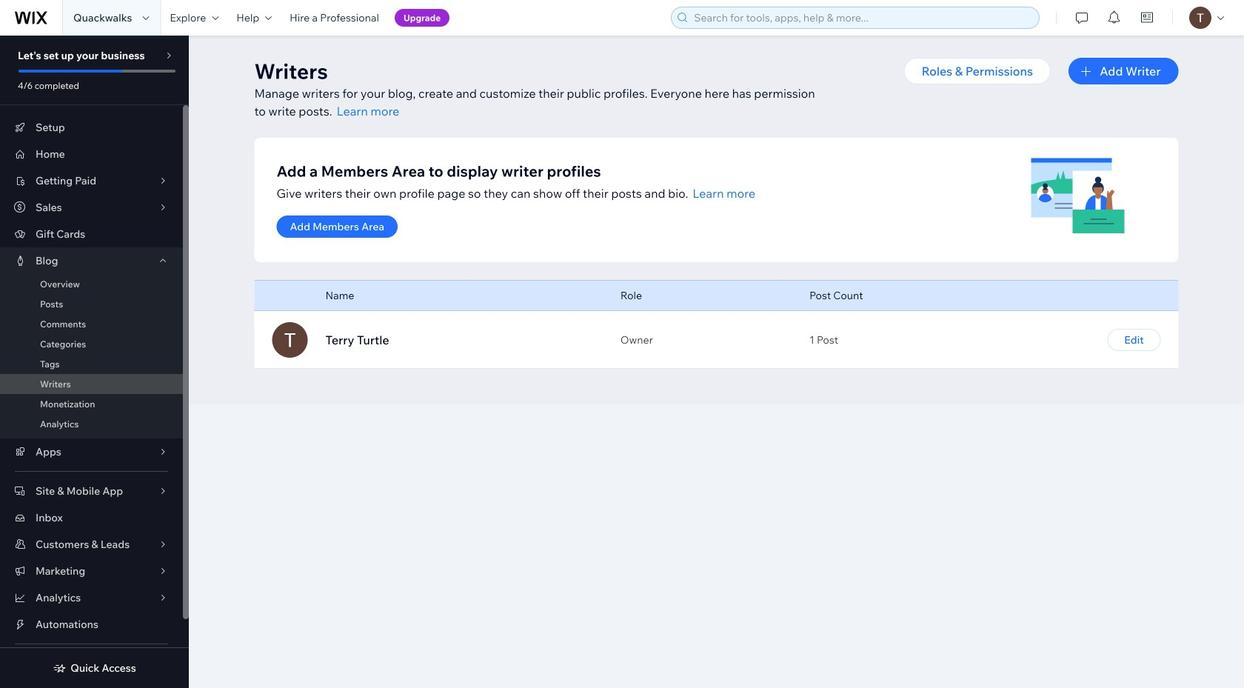 Task type: vqa. For each thing, say whether or not it's contained in the screenshot.
QUICK ACCESS BUTTON
no



Task type: locate. For each thing, give the bounding box(es) containing it.
Search for tools, apps, help & more... field
[[690, 7, 1035, 28]]

sidebar element
[[0, 36, 189, 688]]



